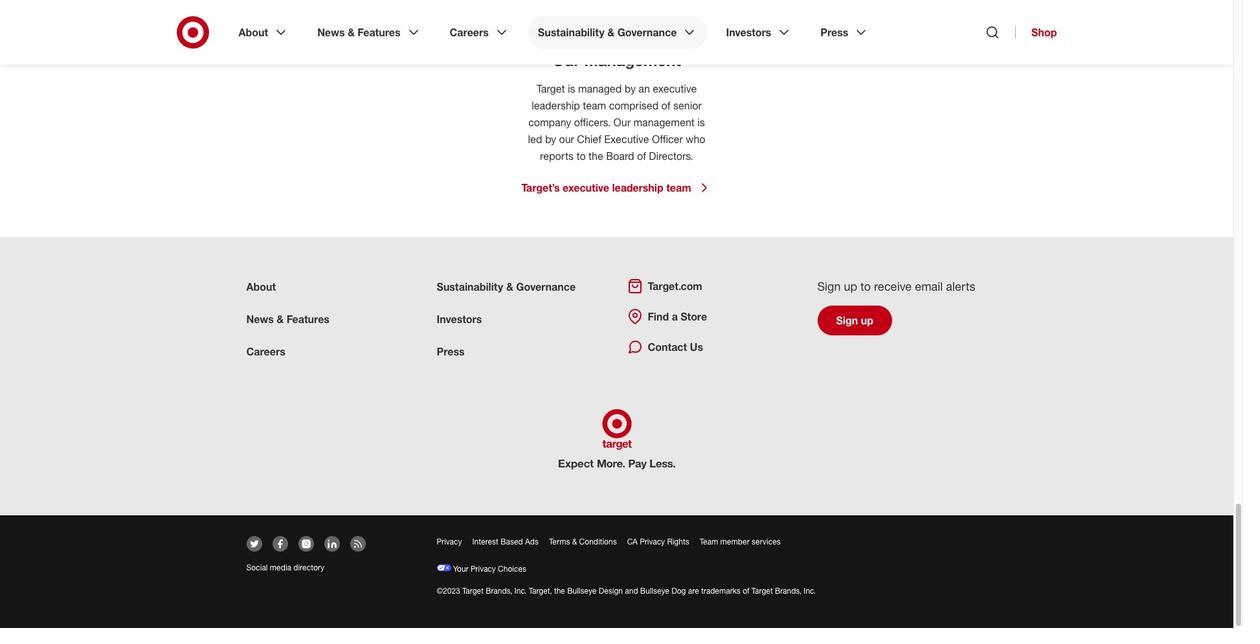 Task type: vqa. For each thing, say whether or not it's contained in the screenshot.
Guide
no



Task type: locate. For each thing, give the bounding box(es) containing it.
0 vertical spatial press
[[821, 26, 849, 39]]

1 horizontal spatial of
[[662, 99, 671, 112]]

executive up senior
[[653, 82, 697, 95]]

who
[[686, 133, 706, 146]]

news for top about link
[[318, 26, 345, 39]]

investors
[[726, 26, 772, 39], [437, 313, 482, 326]]

1 vertical spatial news & features link
[[246, 313, 330, 326]]

terms
[[549, 537, 570, 547]]

interest based ads link
[[473, 537, 539, 547]]

executive down the "reports"
[[563, 181, 610, 194]]

us
[[690, 341, 704, 354]]

0 vertical spatial careers
[[450, 26, 489, 39]]

about link
[[230, 16, 298, 49], [246, 280, 276, 293]]

1 vertical spatial features
[[287, 313, 330, 326]]

media
[[270, 563, 292, 573]]

press link
[[812, 16, 879, 49], [437, 345, 465, 358]]

1 vertical spatial sustainability & governance
[[437, 280, 576, 293]]

shop link
[[1016, 26, 1058, 39]]

careers
[[450, 26, 489, 39], [246, 345, 286, 358]]

management
[[584, 50, 681, 70]]

target
[[537, 82, 565, 95], [463, 586, 484, 596], [752, 586, 773, 596]]

0 horizontal spatial up
[[844, 279, 858, 293]]

0 vertical spatial news
[[318, 26, 345, 39]]

contact us link
[[627, 339, 704, 355]]

1 vertical spatial executive
[[563, 181, 610, 194]]

team down the directors.
[[667, 181, 692, 194]]

target,
[[529, 586, 552, 596]]

0 vertical spatial features
[[358, 26, 401, 39]]

1 vertical spatial press link
[[437, 345, 465, 358]]

team member services
[[700, 537, 781, 547]]

1 horizontal spatial careers link
[[441, 16, 519, 49]]

careers link for top about link
[[441, 16, 519, 49]]

of right trademarks
[[743, 586, 750, 596]]

1 horizontal spatial privacy
[[471, 564, 496, 574]]

0 horizontal spatial press link
[[437, 345, 465, 358]]

choices
[[498, 564, 527, 574]]

1 horizontal spatial investors link
[[717, 16, 801, 49]]

2 horizontal spatial privacy
[[640, 537, 665, 547]]

1 horizontal spatial by
[[625, 82, 636, 95]]

0 vertical spatial of
[[662, 99, 671, 112]]

about for top about link
[[239, 26, 268, 39]]

to inside target is managed by an executive leadership team comprised of senior company officers. our management is led by our chief executive officer who reports to the board of directors.
[[577, 150, 586, 163]]

©2023 target brands, inc. target, the bullseye design and bullseye dog are trademarks of target brands, inc.
[[437, 586, 816, 596]]

of up management
[[662, 99, 671, 112]]

target is managed by an executive leadership team comprised of senior company officers. our management is led by our chief executive officer who reports to the board of directors.
[[528, 82, 706, 163]]

privacy up your
[[437, 537, 462, 547]]

up up sign up
[[844, 279, 858, 293]]

target up company
[[537, 82, 565, 95]]

0 horizontal spatial careers link
[[246, 345, 286, 358]]

news & features link
[[308, 16, 431, 49], [246, 313, 330, 326]]

up for sign up to receive email alerts
[[844, 279, 858, 293]]

0 horizontal spatial investors link
[[437, 313, 482, 326]]

team
[[583, 99, 607, 112], [667, 181, 692, 194]]

careers link
[[441, 16, 519, 49], [246, 345, 286, 358]]

0 horizontal spatial sustainability
[[437, 280, 504, 293]]

up
[[844, 279, 858, 293], [861, 314, 874, 327]]

directory
[[294, 563, 325, 573]]

the
[[589, 150, 604, 163], [554, 586, 566, 596]]

1 horizontal spatial executive
[[653, 82, 697, 95]]

1 horizontal spatial bullseye
[[641, 586, 670, 596]]

1 vertical spatial careers
[[246, 345, 286, 358]]

0 vertical spatial news & features
[[318, 26, 401, 39]]

our inside target is managed by an executive leadership team comprised of senior company officers. our management is led by our chief executive officer who reports to the board of directors.
[[614, 116, 631, 129]]

1 horizontal spatial fill image
[[327, 539, 337, 549]]

led
[[528, 133, 543, 146]]

0 horizontal spatial governance
[[516, 280, 576, 293]]

is
[[568, 82, 576, 95], [698, 116, 705, 129]]

1 horizontal spatial the
[[589, 150, 604, 163]]

0 vertical spatial to
[[577, 150, 586, 163]]

to down chief
[[577, 150, 586, 163]]

1 horizontal spatial target
[[537, 82, 565, 95]]

1 vertical spatial is
[[698, 116, 705, 129]]

1 vertical spatial by
[[545, 133, 557, 146]]

1 vertical spatial up
[[861, 314, 874, 327]]

2 vertical spatial of
[[743, 586, 750, 596]]

1 horizontal spatial press
[[821, 26, 849, 39]]

the inside target is managed by an executive leadership team comprised of senior company officers. our management is led by our chief executive officer who reports to the board of directors.
[[589, 150, 604, 163]]

sign for sign up to receive email alerts
[[818, 279, 841, 293]]

0 horizontal spatial team
[[583, 99, 607, 112]]

interest based ads
[[473, 537, 539, 547]]

fill image
[[275, 539, 285, 549], [327, 539, 337, 549]]

by right led
[[545, 133, 557, 146]]

our up the executive
[[614, 116, 631, 129]]

brands, down your privacy choices
[[486, 586, 513, 596]]

find a store link
[[627, 309, 707, 324]]

1 horizontal spatial to
[[861, 279, 871, 293]]

0 vertical spatial leadership
[[532, 99, 580, 112]]

0 vertical spatial careers link
[[441, 16, 519, 49]]

team member services link
[[700, 537, 781, 547]]

an
[[639, 82, 650, 95]]

1 vertical spatial sign
[[837, 314, 859, 327]]

1 horizontal spatial inc.
[[804, 586, 816, 596]]

1 vertical spatial governance
[[516, 280, 576, 293]]

target's executive leadership team
[[522, 181, 692, 194]]

of right board
[[637, 150, 646, 163]]

1 horizontal spatial sustainability
[[538, 26, 605, 39]]

©2023
[[437, 586, 460, 596]]

shop
[[1032, 26, 1058, 39]]

board
[[606, 150, 635, 163]]

0 horizontal spatial leadership
[[532, 99, 580, 112]]

the down chief
[[589, 150, 604, 163]]

1 vertical spatial sustainability
[[437, 280, 504, 293]]

1 horizontal spatial investors
[[726, 26, 772, 39]]

0 horizontal spatial bullseye
[[568, 586, 597, 596]]

0 vertical spatial press link
[[812, 16, 879, 49]]

sign
[[818, 279, 841, 293], [837, 314, 859, 327]]

1 vertical spatial news & features
[[246, 313, 330, 326]]

privacy right your
[[471, 564, 496, 574]]

0 horizontal spatial careers
[[246, 345, 286, 358]]

target.com
[[648, 280, 703, 293]]

our
[[553, 50, 580, 70], [614, 116, 631, 129]]

of
[[662, 99, 671, 112], [637, 150, 646, 163], [743, 586, 750, 596]]

contact us
[[648, 341, 704, 354]]

0 vertical spatial our
[[553, 50, 580, 70]]

1 horizontal spatial leadership
[[613, 181, 664, 194]]

terms & conditions link
[[549, 537, 617, 547]]

1 vertical spatial leadership
[[613, 181, 664, 194]]

to
[[577, 150, 586, 163], [861, 279, 871, 293]]

1 inc. from the left
[[515, 586, 527, 596]]

0 horizontal spatial brands,
[[486, 586, 513, 596]]

leadership up company
[[532, 99, 580, 112]]

0 horizontal spatial inc.
[[515, 586, 527, 596]]

leadership down board
[[613, 181, 664, 194]]

brands,
[[486, 586, 513, 596], [775, 586, 802, 596]]

fill image
[[249, 539, 259, 549], [301, 539, 311, 549]]

by
[[625, 82, 636, 95], [545, 133, 557, 146]]

0 vertical spatial investors link
[[717, 16, 801, 49]]

1 horizontal spatial features
[[358, 26, 401, 39]]

privacy right ca
[[640, 537, 665, 547]]

1 horizontal spatial up
[[861, 314, 874, 327]]

sign down sign up to receive email alerts
[[837, 314, 859, 327]]

by left an
[[625, 82, 636, 95]]

features
[[358, 26, 401, 39], [287, 313, 330, 326]]

1 horizontal spatial fill image
[[301, 539, 311, 549]]

press
[[821, 26, 849, 39], [437, 345, 465, 358]]

store
[[681, 310, 707, 323]]

to left receive
[[861, 279, 871, 293]]

1 vertical spatial our
[[614, 116, 631, 129]]

1 fill image from the left
[[275, 539, 285, 549]]

find a store
[[648, 310, 707, 323]]

design
[[599, 586, 623, 596]]

1 horizontal spatial brands,
[[775, 586, 802, 596]]

sustainability & governance for the topmost sustainability & governance link
[[538, 26, 677, 39]]

2 inc. from the left
[[804, 586, 816, 596]]

inc.
[[515, 586, 527, 596], [804, 586, 816, 596]]

target's executive leadership team link
[[522, 180, 712, 196]]

sustainability & governance
[[538, 26, 677, 39], [437, 280, 576, 293]]

0 vertical spatial sign
[[818, 279, 841, 293]]

target down your privacy choices link
[[463, 586, 484, 596]]

social
[[246, 563, 268, 573]]

officers.
[[574, 116, 611, 129]]

about for about link to the bottom
[[246, 280, 276, 293]]

conditions
[[580, 537, 617, 547]]

news
[[318, 26, 345, 39], [246, 313, 274, 326]]

based
[[501, 537, 523, 547]]

0 horizontal spatial press
[[437, 345, 465, 358]]

0 horizontal spatial our
[[553, 50, 580, 70]]

sustainability & governance inside sustainability & governance link
[[538, 26, 677, 39]]

1 horizontal spatial our
[[614, 116, 631, 129]]

target's
[[522, 181, 560, 194]]

0 horizontal spatial fill image
[[249, 539, 259, 549]]

1 horizontal spatial news
[[318, 26, 345, 39]]

1 vertical spatial investors
[[437, 313, 482, 326]]

bullseye left design
[[568, 586, 597, 596]]

careers for about link to the bottom
[[246, 345, 286, 358]]

0 horizontal spatial fill image
[[275, 539, 285, 549]]

0 horizontal spatial by
[[545, 133, 557, 146]]

executive
[[653, 82, 697, 95], [563, 181, 610, 194]]

1 vertical spatial news
[[246, 313, 274, 326]]

0 vertical spatial executive
[[653, 82, 697, 95]]

0 vertical spatial news & features link
[[308, 16, 431, 49]]

press link for top about link
[[812, 16, 879, 49]]

is left 'managed'
[[568, 82, 576, 95]]

0 horizontal spatial executive
[[563, 181, 610, 194]]

0 horizontal spatial features
[[287, 313, 330, 326]]

1 vertical spatial the
[[554, 586, 566, 596]]

0 vertical spatial governance
[[618, 26, 677, 39]]

alerts
[[947, 279, 976, 293]]

fill image up directory
[[301, 539, 311, 549]]

investors link
[[717, 16, 801, 49], [437, 313, 482, 326]]

sign up sign up link
[[818, 279, 841, 293]]

1 horizontal spatial team
[[667, 181, 692, 194]]

1 horizontal spatial careers
[[450, 26, 489, 39]]

0 vertical spatial team
[[583, 99, 607, 112]]

target right trademarks
[[752, 586, 773, 596]]

is up who on the top right of the page
[[698, 116, 705, 129]]

up down sign up to receive email alerts
[[861, 314, 874, 327]]

company
[[529, 116, 572, 129]]

our up 'managed'
[[553, 50, 580, 70]]

news for about link to the bottom
[[246, 313, 274, 326]]

and
[[625, 586, 638, 596]]

reports
[[540, 150, 574, 163]]

our
[[559, 133, 575, 146]]

ca privacy rights link
[[627, 537, 690, 547]]

0 horizontal spatial news
[[246, 313, 274, 326]]

0 horizontal spatial of
[[637, 150, 646, 163]]

2 horizontal spatial target
[[752, 586, 773, 596]]

leadership
[[532, 99, 580, 112], [613, 181, 664, 194]]

comprised
[[609, 99, 659, 112]]

sign up
[[837, 314, 874, 327]]

your
[[453, 564, 469, 574]]

1 vertical spatial careers link
[[246, 345, 286, 358]]

bullseye right and
[[641, 586, 670, 596]]

&
[[348, 26, 355, 39], [608, 26, 615, 39], [507, 280, 514, 293], [277, 313, 284, 326], [572, 537, 577, 547]]

1 vertical spatial investors link
[[437, 313, 482, 326]]

brands, down services
[[775, 586, 802, 596]]

1 vertical spatial about
[[246, 280, 276, 293]]

2 brands, from the left
[[775, 586, 802, 596]]

target inside target is managed by an executive leadership team comprised of senior company officers. our management is led by our chief executive officer who reports to the board of directors.
[[537, 82, 565, 95]]

the right target,
[[554, 586, 566, 596]]

news & features
[[318, 26, 401, 39], [246, 313, 330, 326]]

about
[[239, 26, 268, 39], [246, 280, 276, 293]]

fill image up social
[[249, 539, 259, 549]]

team up officers. at top left
[[583, 99, 607, 112]]

press for top about link
[[821, 26, 849, 39]]



Task type: describe. For each thing, give the bounding box(es) containing it.
target.com link
[[627, 278, 703, 294]]

team inside target is managed by an executive leadership team comprised of senior company officers. our management is led by our chief executive officer who reports to the board of directors.
[[583, 99, 607, 112]]

press for about link to the bottom
[[437, 345, 465, 358]]

careers for top about link
[[450, 26, 489, 39]]

up for sign up
[[861, 314, 874, 327]]

dog
[[672, 586, 686, 596]]

1 brands, from the left
[[486, 586, 513, 596]]

executive
[[605, 133, 649, 146]]

careers link for about link to the bottom
[[246, 345, 286, 358]]

1 horizontal spatial governance
[[618, 26, 677, 39]]

0 horizontal spatial the
[[554, 586, 566, 596]]

email
[[915, 279, 943, 293]]

1 horizontal spatial is
[[698, 116, 705, 129]]

0 vertical spatial about link
[[230, 16, 298, 49]]

sustainability & governance for sustainability & governance link to the bottom
[[437, 280, 576, 293]]

trademarks
[[702, 586, 741, 596]]

social media directory
[[246, 563, 325, 573]]

1 vertical spatial of
[[637, 150, 646, 163]]

2 bullseye from the left
[[641, 586, 670, 596]]

your privacy choices link
[[437, 564, 527, 574]]

0 horizontal spatial privacy
[[437, 537, 462, 547]]

0 horizontal spatial investors
[[437, 313, 482, 326]]

social media directory link
[[246, 563, 325, 573]]

sign up to receive email alerts
[[818, 279, 976, 293]]

interest
[[473, 537, 499, 547]]

press link for about link to the bottom
[[437, 345, 465, 358]]

news & features link for top about link careers link
[[308, 16, 431, 49]]

1 vertical spatial to
[[861, 279, 871, 293]]

2 horizontal spatial of
[[743, 586, 750, 596]]

ads
[[525, 537, 539, 547]]

investors link for top about link press link
[[717, 16, 801, 49]]

management
[[634, 116, 695, 129]]

ca
[[627, 537, 638, 547]]

directors.
[[649, 150, 694, 163]]

sign up link
[[818, 306, 893, 335]]

1 bullseye from the left
[[568, 586, 597, 596]]

terms & conditions
[[549, 537, 617, 547]]

team
[[700, 537, 719, 547]]

0 horizontal spatial is
[[568, 82, 576, 95]]

1 fill image from the left
[[249, 539, 259, 549]]

privacy for ca privacy rights
[[640, 537, 665, 547]]

chief
[[577, 133, 602, 146]]

2 fill image from the left
[[301, 539, 311, 549]]

contact
[[648, 341, 687, 354]]

0 vertical spatial investors
[[726, 26, 772, 39]]

target. expect more. pay less. image
[[559, 409, 675, 470]]

0 horizontal spatial target
[[463, 586, 484, 596]]

investors link for about link to the bottom's press link
[[437, 313, 482, 326]]

rights
[[668, 537, 690, 547]]

your privacy choices
[[451, 564, 527, 574]]

find
[[648, 310, 669, 323]]

2 fill image from the left
[[327, 539, 337, 549]]

news & features link for about link to the bottom careers link
[[246, 313, 330, 326]]

our management
[[553, 50, 681, 70]]

privacy link
[[437, 537, 462, 547]]

ca privacy rights
[[627, 537, 690, 547]]

1 vertical spatial sustainability & governance link
[[437, 280, 576, 293]]

0 vertical spatial by
[[625, 82, 636, 95]]

services
[[752, 537, 781, 547]]

managed
[[578, 82, 622, 95]]

receive
[[875, 279, 912, 293]]

privacy for your privacy choices
[[471, 564, 496, 574]]

1 vertical spatial team
[[667, 181, 692, 194]]

leadership inside target is managed by an executive leadership team comprised of senior company officers. our management is led by our chief executive officer who reports to the board of directors.
[[532, 99, 580, 112]]

are
[[689, 586, 699, 596]]

member
[[721, 537, 750, 547]]

executive inside target is managed by an executive leadership team comprised of senior company officers. our management is led by our chief executive officer who reports to the board of directors.
[[653, 82, 697, 95]]

0 vertical spatial sustainability
[[538, 26, 605, 39]]

senior
[[674, 99, 702, 112]]

0 vertical spatial sustainability & governance link
[[529, 16, 707, 49]]

a
[[672, 310, 678, 323]]

sign for sign up
[[837, 314, 859, 327]]

1 vertical spatial about link
[[246, 280, 276, 293]]

officer
[[652, 133, 683, 146]]



